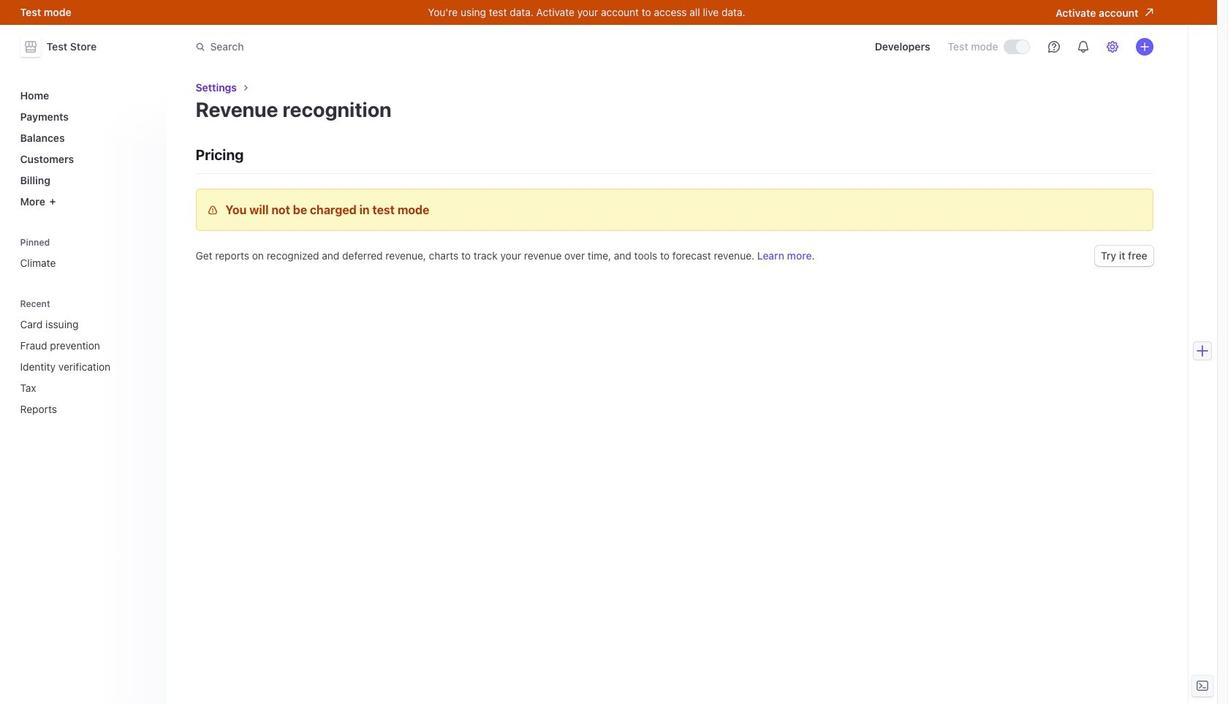 Task type: vqa. For each thing, say whether or not it's contained in the screenshot.
second the Recent element
yes



Task type: describe. For each thing, give the bounding box(es) containing it.
help image
[[1049, 41, 1060, 53]]

pinned element
[[14, 237, 158, 275]]

notifications image
[[1078, 41, 1090, 53]]

1 recent element from the top
[[14, 298, 158, 421]]

core navigation links element
[[14, 83, 158, 214]]



Task type: locate. For each thing, give the bounding box(es) containing it.
2 recent element from the top
[[14, 312, 158, 421]]

None search field
[[187, 33, 599, 60]]

Test mode checkbox
[[1005, 40, 1030, 53]]

Search text field
[[187, 33, 599, 60]]

settings image
[[1107, 41, 1119, 53]]

recent element
[[14, 298, 158, 421], [14, 312, 158, 421]]



